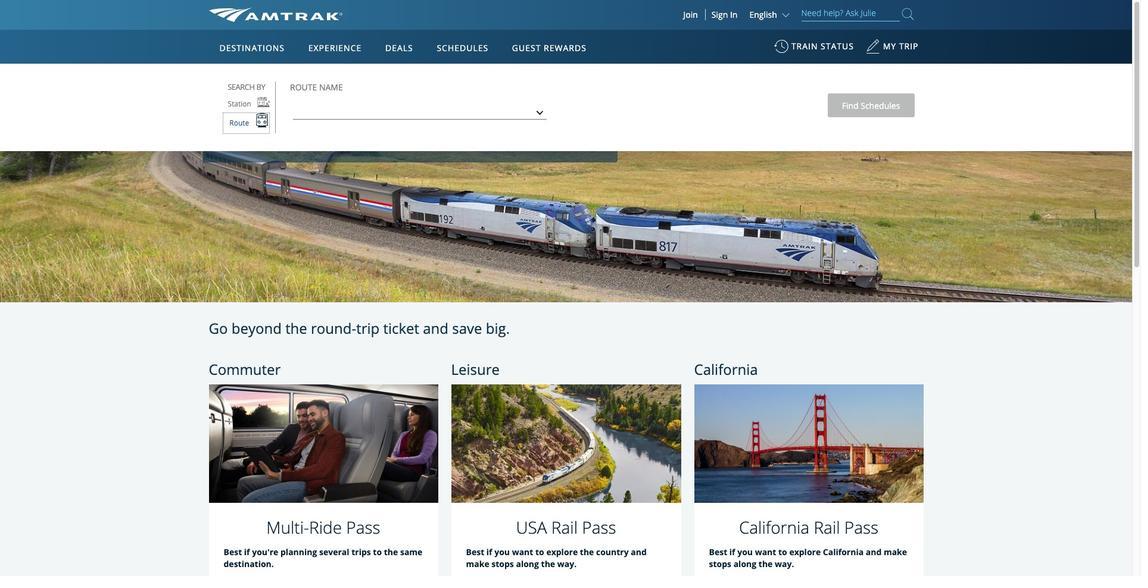 Task type: vqa. For each thing, say whether or not it's contained in the screenshot.
California's california
yes



Task type: describe. For each thing, give the bounding box(es) containing it.
pass for usa rail pass
[[582, 516, 616, 539]]

to inside best if you're planning several trips to the same destination.
[[373, 547, 382, 558]]

0 horizontal spatial ride
[[309, 516, 342, 539]]

destinations
[[220, 42, 285, 54]]

0 horizontal spatial multi-
[[267, 516, 309, 539]]

california rail pass
[[739, 516, 879, 539]]

if for california
[[730, 547, 736, 558]]

route name
[[290, 82, 343, 93]]

explore for california
[[790, 547, 821, 558]]

rail for usa
[[552, 516, 578, 539]]

several
[[319, 547, 350, 558]]

by
[[257, 82, 265, 92]]

best for california
[[709, 547, 728, 558]]

passes
[[518, 113, 600, 150]]

english button
[[750, 9, 793, 20]]

way. inside "best if you want to explore california and make stops along the way."
[[775, 559, 794, 570]]

sign in
[[712, 9, 738, 20]]

to for usa
[[536, 547, 544, 558]]

best if you want to explore california and make stops along the way.
[[709, 547, 907, 570]]

regions map image
[[253, 100, 539, 266]]

you're
[[252, 547, 278, 558]]

trip
[[356, 319, 380, 338]]

rail for california
[[814, 516, 840, 539]]

you for california rail pass
[[738, 547, 753, 558]]

best for usa
[[466, 547, 485, 558]]

the inside "best if you want to explore california and make stops along the way."
[[759, 559, 773, 570]]

stops inside best if you want to explore the country and make stops along the way.
[[492, 559, 514, 570]]

0 vertical spatial multi-
[[314, 113, 383, 150]]

if for usa
[[487, 547, 492, 558]]

search
[[228, 82, 255, 92]]

route_icon image
[[255, 113, 269, 128]]

the down usa at the bottom of the page
[[541, 559, 555, 570]]

way. inside best if you want to explore the country and make stops along the way.
[[558, 559, 577, 570]]

best if you want to explore the country and make stops along the way.
[[466, 547, 647, 570]]

if for multi-
[[244, 547, 250, 558]]

in
[[730, 9, 738, 20]]

big.
[[486, 319, 510, 338]]

deals button
[[381, 32, 418, 65]]

station_icon image
[[257, 95, 271, 107]]

trips
[[352, 547, 371, 558]]

the inside best if you're planning several trips to the same destination.
[[384, 547, 398, 558]]

round-
[[311, 319, 356, 338]]

and inside best if you want to explore the country and make stops along the way.
[[631, 547, 647, 558]]

california for california rail pass
[[739, 516, 810, 539]]

best for multi-
[[224, 547, 242, 558]]

commuter
[[209, 360, 281, 379]]

search by
[[228, 82, 265, 92]]

same
[[400, 547, 423, 558]]

to for california
[[779, 547, 788, 558]]

country
[[596, 547, 629, 558]]

you for usa rail pass
[[495, 547, 510, 558]]

amtrak
[[221, 113, 307, 150]]

go
[[209, 319, 228, 338]]

usa rail pass
[[516, 516, 616, 539]]

best if you're planning several trips to the same destination.
[[224, 547, 423, 570]]

sign
[[712, 9, 728, 20]]

guest
[[512, 42, 541, 54]]

search icon image
[[902, 6, 914, 22]]

experience button
[[304, 32, 367, 65]]

california inside "best if you want to explore california and make stops along the way."
[[823, 547, 864, 558]]

previous image
[[11, 176, 27, 191]]

my trip button
[[866, 35, 919, 64]]

destination.
[[224, 559, 274, 570]]

my
[[883, 41, 897, 52]]

Please enter your search item search field
[[802, 6, 900, 21]]

destinations button
[[215, 32, 290, 65]]

go beyond the round-trip ticket and save big.
[[209, 319, 510, 338]]

rewards
[[544, 42, 587, 54]]

usa
[[516, 516, 547, 539]]

amtrak image
[[209, 8, 342, 22]]



Task type: locate. For each thing, give the bounding box(es) containing it.
way. down usa rail pass
[[558, 559, 577, 570]]

station
[[228, 99, 251, 109]]

2 along from the left
[[734, 559, 757, 570]]

amtrak multi-ride & rail passes
[[221, 113, 600, 150]]

best inside best if you want to explore the country and make stops along the way.
[[466, 547, 485, 558]]

0 horizontal spatial want
[[512, 547, 533, 558]]

to inside "best if you want to explore california and make stops along the way."
[[779, 547, 788, 558]]

california for california
[[694, 360, 758, 379]]

2 horizontal spatial pass
[[845, 516, 879, 539]]

route down station
[[230, 118, 249, 128]]

want
[[512, 547, 533, 558], [755, 547, 777, 558]]

1 if from the left
[[244, 547, 250, 558]]

1 explore from the left
[[547, 547, 578, 558]]

0 horizontal spatial best
[[224, 547, 242, 558]]

schedules link
[[432, 30, 493, 64]]

0 vertical spatial make
[[884, 547, 907, 558]]

rail up "best if you want to explore california and make stops along the way."
[[814, 516, 840, 539]]

join button
[[677, 9, 706, 20]]

save
[[452, 319, 482, 338]]

way.
[[558, 559, 577, 570], [775, 559, 794, 570]]

rail up best if you want to explore the country and make stops along the way. on the bottom of the page
[[552, 516, 578, 539]]

0 vertical spatial california
[[694, 360, 758, 379]]

3 to from the left
[[779, 547, 788, 558]]

and
[[423, 319, 449, 338], [631, 547, 647, 558], [866, 547, 882, 558]]

1 vertical spatial make
[[466, 559, 490, 570]]

explore down usa rail pass
[[547, 547, 578, 558]]

california zephyr leaving colorado image
[[0, 0, 1133, 353]]

1 you from the left
[[495, 547, 510, 558]]

1 horizontal spatial along
[[734, 559, 757, 570]]

2 to from the left
[[536, 547, 544, 558]]

1 horizontal spatial ride
[[383, 113, 435, 150]]

multi- up 'planning'
[[267, 516, 309, 539]]

0 horizontal spatial make
[[466, 559, 490, 570]]

1 best from the left
[[224, 547, 242, 558]]

2 vertical spatial california
[[823, 547, 864, 558]]

along
[[516, 559, 539, 570], [734, 559, 757, 570]]

2 if from the left
[[487, 547, 492, 558]]

1 horizontal spatial you
[[738, 547, 753, 558]]

stops inside "best if you want to explore california and make stops along the way."
[[709, 559, 732, 570]]

multi-
[[314, 113, 383, 150], [267, 516, 309, 539]]

to right trips
[[373, 547, 382, 558]]

sign in button
[[712, 9, 738, 20]]

best
[[224, 547, 242, 558], [466, 547, 485, 558], [709, 547, 728, 558]]

if inside best if you want to explore the country and make stops along the way.
[[487, 547, 492, 558]]

1 horizontal spatial and
[[631, 547, 647, 558]]

1 stops from the left
[[492, 559, 514, 570]]

1 along from the left
[[516, 559, 539, 570]]

best inside best if you're planning several trips to the same destination.
[[224, 547, 242, 558]]

train status
[[792, 41, 854, 52]]

0 horizontal spatial route
[[230, 118, 249, 128]]

the left country
[[580, 547, 594, 558]]

want down usa at the bottom of the page
[[512, 547, 533, 558]]

join
[[684, 9, 698, 20]]

0 vertical spatial route
[[290, 82, 317, 93]]

route
[[290, 82, 317, 93], [230, 118, 249, 128]]

ticket
[[383, 319, 419, 338]]

if inside best if you're planning several trips to the same destination.
[[244, 547, 250, 558]]

1 horizontal spatial stops
[[709, 559, 732, 570]]

guest rewards button
[[508, 32, 592, 65]]

if inside "best if you want to explore california and make stops along the way."
[[730, 547, 736, 558]]

2 way. from the left
[[775, 559, 794, 570]]

1 want from the left
[[512, 547, 533, 558]]

1 to from the left
[[373, 547, 382, 558]]

way. down the california rail pass
[[775, 559, 794, 570]]

1 vertical spatial route
[[230, 118, 249, 128]]

2 want from the left
[[755, 547, 777, 558]]

0 horizontal spatial rail
[[468, 113, 511, 150]]

ride
[[383, 113, 435, 150], [309, 516, 342, 539]]

explore
[[547, 547, 578, 558], [790, 547, 821, 558]]

to down usa at the bottom of the page
[[536, 547, 544, 558]]

best inside "best if you want to explore california and make stops along the way."
[[709, 547, 728, 558]]

stops
[[492, 559, 514, 570], [709, 559, 732, 570]]

explore for usa
[[547, 547, 578, 558]]

2 horizontal spatial and
[[866, 547, 882, 558]]

1 horizontal spatial best
[[466, 547, 485, 558]]

1 horizontal spatial way.
[[775, 559, 794, 570]]

2 horizontal spatial if
[[730, 547, 736, 558]]

0 horizontal spatial explore
[[547, 547, 578, 558]]

1 way. from the left
[[558, 559, 577, 570]]

train status link
[[774, 35, 854, 64]]

route left name
[[290, 82, 317, 93]]

0 horizontal spatial stops
[[492, 559, 514, 570]]

0 horizontal spatial if
[[244, 547, 250, 558]]

explore inside best if you want to explore the country and make stops along the way.
[[547, 547, 578, 558]]

1 horizontal spatial want
[[755, 547, 777, 558]]

0 vertical spatial ride
[[383, 113, 435, 150]]

2 horizontal spatial to
[[779, 547, 788, 558]]

1 horizontal spatial multi-
[[314, 113, 383, 150]]

2 horizontal spatial rail
[[814, 516, 840, 539]]

banner
[[0, 0, 1133, 275]]

you inside best if you want to explore the country and make stops along the way.
[[495, 547, 510, 558]]

0 horizontal spatial to
[[373, 547, 382, 558]]

1 horizontal spatial if
[[487, 547, 492, 558]]

multi-ride pass
[[267, 516, 381, 539]]

make
[[884, 547, 907, 558], [466, 559, 490, 570]]

route for route
[[230, 118, 249, 128]]

route for route name
[[290, 82, 317, 93]]

english
[[750, 9, 777, 20]]

planning
[[281, 547, 317, 558]]

2 pass from the left
[[582, 516, 616, 539]]

0 horizontal spatial and
[[423, 319, 449, 338]]

1 horizontal spatial rail
[[552, 516, 578, 539]]

banner containing join
[[0, 0, 1133, 275]]

make inside "best if you want to explore california and make stops along the way."
[[884, 547, 907, 558]]

1 vertical spatial multi-
[[267, 516, 309, 539]]

pass
[[346, 516, 381, 539], [582, 516, 616, 539], [845, 516, 879, 539]]

ride up several on the bottom left of the page
[[309, 516, 342, 539]]

want for usa rail pass
[[512, 547, 533, 558]]

name
[[319, 82, 343, 93]]

california
[[694, 360, 758, 379], [739, 516, 810, 539], [823, 547, 864, 558]]

1 horizontal spatial pass
[[582, 516, 616, 539]]

ride left &
[[383, 113, 435, 150]]

multi- down name
[[314, 113, 383, 150]]

along inside "best if you want to explore california and make stops along the way."
[[734, 559, 757, 570]]

the down the california rail pass
[[759, 559, 773, 570]]

along inside best if you want to explore the country and make stops along the way.
[[516, 559, 539, 570]]

2 horizontal spatial best
[[709, 547, 728, 558]]

my trip
[[883, 41, 919, 52]]

1 horizontal spatial to
[[536, 547, 544, 558]]

0 horizontal spatial way.
[[558, 559, 577, 570]]

want for california rail pass
[[755, 547, 777, 558]]

the
[[285, 319, 307, 338], [384, 547, 398, 558], [580, 547, 594, 558], [541, 559, 555, 570], [759, 559, 773, 570]]

0 horizontal spatial pass
[[346, 516, 381, 539]]

you inside "best if you want to explore california and make stops along the way."
[[738, 547, 753, 558]]

to down the california rail pass
[[779, 547, 788, 558]]

2 you from the left
[[738, 547, 753, 558]]

train
[[792, 41, 818, 52]]

beyond
[[232, 319, 282, 338]]

want inside "best if you want to explore california and make stops along the way."
[[755, 547, 777, 558]]

1 pass from the left
[[346, 516, 381, 539]]

0 horizontal spatial along
[[516, 559, 539, 570]]

experience
[[308, 42, 362, 54]]

guest rewards
[[512, 42, 587, 54]]

2 explore from the left
[[790, 547, 821, 558]]

3 pass from the left
[[845, 516, 879, 539]]

want inside best if you want to explore the country and make stops along the way.
[[512, 547, 533, 558]]

the left same
[[384, 547, 398, 558]]

trip
[[900, 41, 919, 52]]

the left the round-
[[285, 319, 307, 338]]

make inside best if you want to explore the country and make stops along the way.
[[466, 559, 490, 570]]

2 stops from the left
[[709, 559, 732, 570]]

to inside best if you want to explore the country and make stops along the way.
[[536, 547, 544, 558]]

1 horizontal spatial route
[[290, 82, 317, 93]]

1 horizontal spatial explore
[[790, 547, 821, 558]]

want down the california rail pass
[[755, 547, 777, 558]]

and inside "best if you want to explore california and make stops along the way."
[[866, 547, 882, 558]]

to
[[373, 547, 382, 558], [536, 547, 544, 558], [779, 547, 788, 558]]

3 best from the left
[[709, 547, 728, 558]]

pass for california rail pass
[[845, 516, 879, 539]]

application
[[253, 100, 539, 266]]

0 horizontal spatial you
[[495, 547, 510, 558]]

route button
[[224, 113, 269, 133]]

if
[[244, 547, 250, 558], [487, 547, 492, 558], [730, 547, 736, 558]]

you
[[495, 547, 510, 558], [738, 547, 753, 558]]

1 horizontal spatial make
[[884, 547, 907, 558]]

rail right &
[[468, 113, 511, 150]]

leisure
[[451, 360, 500, 379]]

1 vertical spatial ride
[[309, 516, 342, 539]]

3 if from the left
[[730, 547, 736, 558]]

2 best from the left
[[466, 547, 485, 558]]

explore down the california rail pass
[[790, 547, 821, 558]]

route inside button
[[230, 118, 249, 128]]

status
[[821, 41, 854, 52]]

explore inside "best if you want to explore california and make stops along the way."
[[790, 547, 821, 558]]

station button
[[222, 95, 271, 113]]

1 vertical spatial california
[[739, 516, 810, 539]]

&
[[442, 113, 462, 150]]

pass for multi-ride pass
[[346, 516, 381, 539]]

rail
[[468, 113, 511, 150], [552, 516, 578, 539], [814, 516, 840, 539]]

deals
[[385, 42, 413, 54]]

next image
[[1106, 176, 1121, 191]]

schedules
[[437, 42, 489, 54]]



